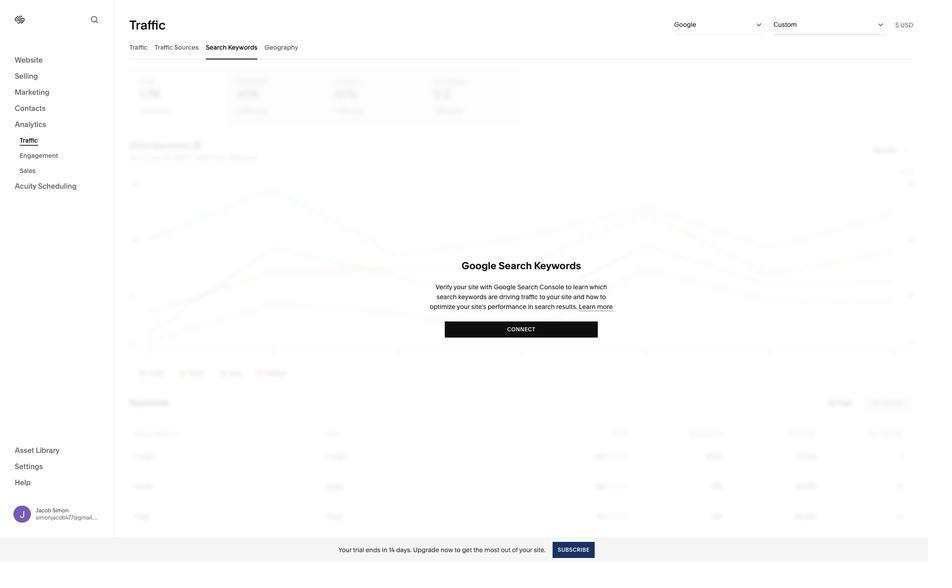 Task type: locate. For each thing, give the bounding box(es) containing it.
Google field
[[674, 15, 764, 34]]

traffic
[[521, 293, 538, 301]]

the
[[473, 546, 483, 554]]

1 horizontal spatial keywords
[[534, 260, 581, 272]]

site.
[[534, 546, 546, 554]]

search up the "verify your site with google search console to learn which search keywords are driving traffic to your site and how to optimize your site's performance in search results."
[[499, 260, 532, 272]]

in down traffic
[[528, 303, 533, 311]]

acuity scheduling
[[15, 182, 77, 191]]

traffic left sources at the left of page
[[155, 43, 173, 51]]

verify your site with google search console to learn which search keywords are driving traffic to your site and how to optimize your site's performance in search results.
[[430, 283, 607, 311]]

1 vertical spatial keywords
[[534, 260, 581, 272]]

1 vertical spatial site
[[561, 293, 572, 301]]

google inside field
[[674, 21, 696, 29]]

and
[[573, 293, 585, 301]]

keywords left geography
[[228, 43, 257, 51]]

0 horizontal spatial search
[[437, 293, 457, 301]]

0 vertical spatial keywords
[[228, 43, 257, 51]]

2 vertical spatial google
[[494, 283, 516, 291]]

tab list
[[129, 35, 913, 60]]

your down console
[[547, 293, 560, 301]]

help link
[[15, 478, 31, 488]]

0 horizontal spatial in
[[382, 546, 387, 554]]

in
[[528, 303, 533, 311], [382, 546, 387, 554]]

0 vertical spatial search
[[437, 293, 457, 301]]

to right traffic
[[539, 293, 545, 301]]

sales link
[[20, 163, 104, 179]]

0 vertical spatial google
[[674, 21, 696, 29]]

keywords up console
[[534, 260, 581, 272]]

search keywords button
[[206, 35, 257, 60]]

console
[[540, 283, 564, 291]]

traffic sources
[[155, 43, 199, 51]]

search up traffic
[[517, 283, 538, 291]]

search keywords
[[206, 43, 257, 51]]

website
[[15, 55, 43, 64]]

learn
[[579, 303, 596, 311]]

to left get
[[455, 546, 461, 554]]

settings
[[15, 462, 43, 471]]

google
[[674, 21, 696, 29], [462, 260, 497, 272], [494, 283, 516, 291]]

keywords
[[228, 43, 257, 51], [534, 260, 581, 272]]

most
[[485, 546, 499, 554]]

days.
[[396, 546, 412, 554]]

site up results.
[[561, 293, 572, 301]]

keywords inside button
[[228, 43, 257, 51]]

asset
[[15, 446, 34, 455]]

your
[[338, 546, 352, 554]]

$
[[895, 21, 899, 29]]

site's
[[471, 303, 486, 311]]

get
[[462, 546, 472, 554]]

your trial ends in 14 days. upgrade now to get the most out of your site.
[[338, 546, 546, 554]]

subscribe button
[[553, 542, 595, 558]]

to
[[566, 283, 572, 291], [539, 293, 545, 301], [600, 293, 606, 301], [455, 546, 461, 554]]

sales
[[20, 167, 36, 175]]

traffic sources button
[[155, 35, 199, 60]]

traffic left traffic sources button
[[129, 43, 147, 51]]

simonjacob477@gmail.com
[[36, 515, 105, 521]]

search down verify
[[437, 293, 457, 301]]

to up more
[[600, 293, 606, 301]]

traffic link
[[20, 133, 104, 148]]

traffic button
[[129, 35, 147, 60]]

search
[[206, 43, 227, 51], [499, 260, 532, 272], [517, 283, 538, 291]]

search inside the "verify your site with google search console to learn which search keywords are driving traffic to your site and how to optimize your site's performance in search results."
[[517, 283, 538, 291]]

search right sources at the left of page
[[206, 43, 227, 51]]

settings link
[[15, 462, 99, 472]]

1 horizontal spatial in
[[528, 303, 533, 311]]

site up keywords
[[468, 283, 479, 291]]

subscribe
[[558, 547, 590, 553]]

0 horizontal spatial keywords
[[228, 43, 257, 51]]

performance
[[488, 303, 526, 311]]

2 vertical spatial search
[[517, 283, 538, 291]]

selling link
[[15, 71, 99, 82]]

traffic down the 'analytics' at the top of page
[[20, 136, 38, 145]]

more
[[597, 303, 613, 311]]

geography
[[265, 43, 298, 51]]

$ usd
[[895, 21, 913, 29]]

your up keywords
[[454, 283, 467, 291]]

0 vertical spatial search
[[206, 43, 227, 51]]

marketing
[[15, 88, 49, 97]]

your
[[454, 283, 467, 291], [547, 293, 560, 301], [457, 303, 470, 311], [519, 546, 532, 554]]

in left 14
[[382, 546, 387, 554]]

1 vertical spatial search
[[535, 303, 555, 311]]

in inside the "verify your site with google search console to learn which search keywords are driving traffic to your site and how to optimize your site's performance in search results."
[[528, 303, 533, 311]]

0 vertical spatial site
[[468, 283, 479, 291]]

learn more
[[579, 303, 613, 311]]

traffic
[[129, 17, 166, 32], [129, 43, 147, 51], [155, 43, 173, 51], [20, 136, 38, 145]]

scheduling
[[38, 182, 77, 191]]

search down traffic
[[535, 303, 555, 311]]

upgrade
[[413, 546, 439, 554]]

0 vertical spatial in
[[528, 303, 533, 311]]

learn
[[573, 283, 588, 291]]

google for google
[[674, 21, 696, 29]]

now
[[441, 546, 453, 554]]

selling
[[15, 72, 38, 81]]

search
[[437, 293, 457, 301], [535, 303, 555, 311]]

connect button
[[445, 322, 598, 338]]

1 vertical spatial google
[[462, 260, 497, 272]]

site
[[468, 283, 479, 291], [561, 293, 572, 301]]



Task type: describe. For each thing, give the bounding box(es) containing it.
help
[[15, 478, 31, 487]]

engagement link
[[20, 148, 104, 163]]

trial
[[353, 546, 364, 554]]

which
[[590, 283, 607, 291]]

jacob simon simonjacob477@gmail.com
[[36, 507, 105, 521]]

jacob
[[36, 507, 51, 514]]

google for google search keywords
[[462, 260, 497, 272]]

analytics
[[15, 120, 46, 129]]

asset library
[[15, 446, 60, 455]]

ends
[[366, 546, 380, 554]]

usd
[[900, 21, 913, 29]]

how
[[586, 293, 599, 301]]

tab list containing traffic
[[129, 35, 913, 60]]

acuity scheduling link
[[15, 181, 99, 192]]

search inside button
[[206, 43, 227, 51]]

1 horizontal spatial site
[[561, 293, 572, 301]]

1 vertical spatial in
[[382, 546, 387, 554]]

with
[[480, 283, 492, 291]]

google inside the "verify your site with google search console to learn which search keywords are driving traffic to your site and how to optimize your site's performance in search results."
[[494, 283, 516, 291]]

asset library link
[[15, 446, 99, 456]]

verify
[[436, 283, 452, 291]]

engagement
[[20, 152, 58, 160]]

of
[[512, 546, 518, 554]]

0 horizontal spatial site
[[468, 283, 479, 291]]

optimize
[[430, 303, 456, 311]]

results.
[[556, 303, 577, 311]]

traffic inside button
[[155, 43, 173, 51]]

sources
[[174, 43, 199, 51]]

simon
[[52, 507, 69, 514]]

acuity
[[15, 182, 36, 191]]

contacts
[[15, 104, 46, 113]]

keywords
[[458, 293, 487, 301]]

out
[[501, 546, 511, 554]]

google search keywords
[[462, 260, 581, 272]]

library
[[36, 446, 60, 455]]

marketing link
[[15, 87, 99, 98]]

contacts link
[[15, 103, 99, 114]]

custom button
[[774, 15, 886, 34]]

analytics link
[[15, 119, 99, 130]]

your right of
[[519, 546, 532, 554]]

connect
[[507, 326, 535, 333]]

website link
[[15, 55, 99, 66]]

custom
[[774, 21, 797, 29]]

geography button
[[265, 35, 298, 60]]

are
[[488, 293, 498, 301]]

traffic up traffic "button"
[[129, 17, 166, 32]]

to left learn
[[566, 283, 572, 291]]

14
[[389, 546, 395, 554]]

driving
[[499, 293, 520, 301]]

learn more link
[[579, 303, 613, 311]]

your down keywords
[[457, 303, 470, 311]]

1 horizontal spatial search
[[535, 303, 555, 311]]

1 vertical spatial search
[[499, 260, 532, 272]]



Task type: vqa. For each thing, say whether or not it's contained in the screenshot.
Asset Library link at left
yes



